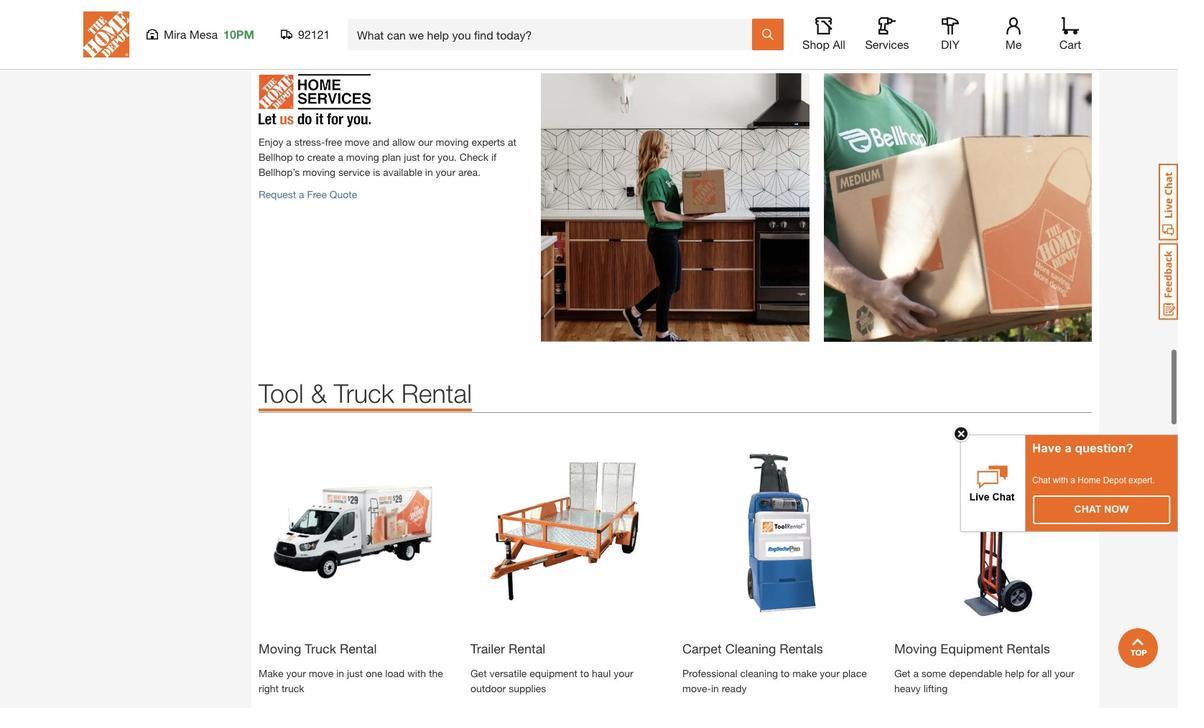 Task type: describe. For each thing, give the bounding box(es) containing it.
have a question?
[[1033, 442, 1134, 455]]

quote
[[330, 189, 357, 201]]

move inside "make your move in just one load with the right truck"
[[309, 668, 334, 680]]

mira mesa 10pm
[[164, 27, 254, 41]]

heavy
[[895, 683, 921, 695]]

request a free quote link
[[259, 189, 357, 201]]

expert.
[[1129, 475, 1156, 486]]

shop
[[803, 37, 830, 51]]

moving services
[[259, 17, 441, 48]]

0 vertical spatial with
[[1054, 475, 1069, 486]]

92121
[[298, 27, 330, 41]]

stress-
[[295, 136, 325, 148]]

a left home
[[1071, 475, 1076, 486]]

versatile
[[490, 668, 527, 680]]

some
[[922, 668, 947, 680]]

you.
[[438, 151, 457, 164]]

a for have a question?
[[1065, 442, 1072, 455]]

chat now
[[1075, 504, 1130, 515]]

shop all button
[[801, 17, 847, 52]]

supplies
[[509, 683, 546, 695]]

cleaning
[[726, 641, 777, 657]]

professional
[[683, 668, 738, 680]]

2 bellhop services image from the left
[[824, 74, 1093, 342]]

1 horizontal spatial moving
[[346, 151, 379, 164]]

your inside get versatile equipment to haul your outdoor supplies
[[614, 668, 634, 680]]

home
[[1078, 475, 1101, 486]]

free
[[307, 189, 327, 201]]

truck
[[282, 683, 304, 695]]

enjoy a stress-free move and allow our moving experts at bellhop to create a moving plan just for you. check if bellhop's moving service is available in your area. link
[[259, 74, 527, 180]]

equipment
[[530, 668, 578, 680]]

bellhop
[[259, 151, 293, 164]]

for inside get a some dependable help for all your heavy lifting
[[1028, 668, 1040, 680]]

carpet cleaning rentals
[[683, 641, 823, 657]]

your inside get a some dependable help for all your heavy lifting
[[1055, 668, 1075, 680]]

diy button
[[928, 17, 974, 52]]

check
[[460, 151, 489, 164]]

is
[[373, 166, 380, 179]]

for inside enjoy a stress-free move and allow our moving experts at bellhop to create a moving plan just for you. check if bellhop's moving service is available in your area.
[[423, 151, 435, 164]]

moving for moving truck rental
[[259, 641, 301, 657]]

bellhop's
[[259, 166, 300, 179]]

cleaning
[[741, 668, 778, 680]]

allow
[[392, 136, 416, 148]]

feedback link image
[[1159, 243, 1179, 321]]

trailer rental
[[471, 641, 546, 657]]

move-
[[683, 683, 712, 695]]

a for request a free quote
[[299, 189, 304, 201]]

trailer rental image
[[471, 435, 668, 632]]

one
[[366, 668, 383, 680]]

to inside get versatile equipment to haul your outdoor supplies
[[581, 668, 590, 680]]

moving equipment rentals
[[895, 641, 1051, 657]]

make
[[793, 668, 818, 680]]

free
[[325, 136, 342, 148]]

create
[[307, 151, 335, 164]]

haul
[[592, 668, 611, 680]]

if
[[492, 151, 497, 164]]

services button
[[865, 17, 911, 52]]

1 bellhop services image from the left
[[541, 74, 810, 342]]

rentals for carpet cleaning rentals
[[780, 641, 823, 657]]

chat with a home depot expert.
[[1033, 475, 1156, 486]]

make your move in just one load with the right truck
[[259, 668, 443, 695]]

now
[[1105, 504, 1130, 515]]

help
[[1006, 668, 1025, 680]]

in inside enjoy a stress-free move and allow our moving experts at bellhop to create a moving plan just for you. check if bellhop's moving service is available in your area.
[[425, 166, 433, 179]]

carpet cleaning rentals image
[[683, 435, 880, 632]]

right
[[259, 683, 279, 695]]

get for moving equipment rentals
[[895, 668, 911, 680]]

chat
[[1075, 504, 1102, 515]]

moving truck rental image
[[259, 435, 456, 632]]

just inside "make your move in just one load with the right truck"
[[347, 668, 363, 680]]

get a some dependable help for all your heavy lifting
[[895, 668, 1075, 695]]

&
[[311, 378, 327, 409]]

make
[[259, 668, 284, 680]]



Task type: vqa. For each thing, say whether or not it's contained in the screenshot.
277.7
no



Task type: locate. For each thing, give the bounding box(es) containing it.
moving up make
[[259, 641, 301, 657]]

just inside enjoy a stress-free move and allow our moving experts at bellhop to create a moving plan just for you. check if bellhop's moving service is available in your area.
[[404, 151, 420, 164]]

rentals up the help
[[1007, 641, 1051, 657]]

in inside professional cleaning to make your place move-in ready
[[712, 683, 719, 695]]

to down stress-
[[296, 151, 305, 164]]

get up outdoor
[[471, 668, 487, 680]]

your inside "make your move in just one load with the right truck"
[[286, 668, 306, 680]]

0 horizontal spatial with
[[408, 668, 426, 680]]

trailer
[[471, 641, 505, 657]]

0 horizontal spatial services
[[347, 17, 441, 48]]

1 vertical spatial for
[[1028, 668, 1040, 680]]

get inside get versatile equipment to haul your outdoor supplies
[[471, 668, 487, 680]]

0 horizontal spatial get
[[471, 668, 487, 680]]

load
[[386, 668, 405, 680]]

truck up "make your move in just one load with the right truck"
[[305, 641, 336, 657]]

rentals
[[780, 641, 823, 657], [1007, 641, 1051, 657]]

2 rentals from the left
[[1007, 641, 1051, 657]]

your inside professional cleaning to make your place move-in ready
[[820, 668, 840, 680]]

a right enjoy
[[286, 136, 292, 148]]

moving for moving services
[[259, 17, 340, 48]]

0 horizontal spatial in
[[336, 668, 344, 680]]

1 vertical spatial with
[[408, 668, 426, 680]]

moving up 'you.'
[[436, 136, 469, 148]]

0 vertical spatial moving
[[436, 136, 469, 148]]

10pm
[[224, 27, 254, 41]]

me
[[1006, 37, 1022, 51]]

with
[[1054, 475, 1069, 486], [408, 668, 426, 680]]

1 vertical spatial just
[[347, 668, 363, 680]]

1 horizontal spatial with
[[1054, 475, 1069, 486]]

0 vertical spatial move
[[345, 136, 370, 148]]

live chat image
[[1159, 164, 1179, 241]]

moving for moving equipment rentals
[[895, 641, 938, 657]]

equipment
[[941, 641, 1004, 657]]

moving
[[259, 17, 340, 48], [895, 641, 938, 657], [259, 641, 301, 657]]

just down 'allow'
[[404, 151, 420, 164]]

dependable
[[950, 668, 1003, 680]]

a right 'have'
[[1065, 442, 1072, 455]]

0 horizontal spatial moving
[[303, 166, 336, 179]]

cart link
[[1055, 17, 1087, 52]]

request
[[259, 189, 296, 201]]

0 horizontal spatial for
[[423, 151, 435, 164]]

our
[[418, 136, 433, 148]]

 image
[[259, 74, 527, 128]]

to inside professional cleaning to make your place move-in ready
[[781, 668, 790, 680]]

question?
[[1076, 442, 1134, 455]]

1 get from the left
[[471, 668, 487, 680]]

2 horizontal spatial to
[[781, 668, 790, 680]]

moving equipment rentals image
[[895, 435, 1093, 632]]

have
[[1033, 442, 1062, 455]]

to left haul
[[581, 668, 590, 680]]

1 horizontal spatial for
[[1028, 668, 1040, 680]]

0 horizontal spatial rental
[[340, 641, 377, 657]]

a for get a some dependable help for all your heavy lifting
[[914, 668, 919, 680]]

in down moving truck rental
[[336, 668, 344, 680]]

with right chat
[[1054, 475, 1069, 486]]

in right available on the top
[[425, 166, 433, 179]]

in inside "make your move in just one load with the right truck"
[[336, 668, 344, 680]]

enjoy
[[259, 136, 284, 148]]

service
[[339, 166, 370, 179]]

bellhop services image
[[541, 74, 810, 342], [824, 74, 1093, 342]]

rentals up make
[[780, 641, 823, 657]]

a for enjoy a stress-free move and allow our moving experts at bellhop to create a moving plan just for you. check if bellhop's moving service is available in your area.
[[286, 136, 292, 148]]

your
[[436, 166, 456, 179], [614, 668, 634, 680], [820, 668, 840, 680], [1055, 668, 1075, 680], [286, 668, 306, 680]]

depot
[[1104, 475, 1127, 486]]

truck right &
[[334, 378, 394, 409]]

the
[[429, 668, 443, 680]]

0 vertical spatial just
[[404, 151, 420, 164]]

a up heavy
[[914, 668, 919, 680]]

your left place
[[820, 668, 840, 680]]

your down 'you.'
[[436, 166, 456, 179]]

1 horizontal spatial get
[[895, 668, 911, 680]]

1 vertical spatial truck
[[305, 641, 336, 657]]

1 vertical spatial in
[[336, 668, 344, 680]]

move right the free
[[345, 136, 370, 148]]

2 horizontal spatial rental
[[509, 641, 546, 657]]

your up truck
[[286, 668, 306, 680]]

place
[[843, 668, 867, 680]]

a inside get a some dependable help for all your heavy lifting
[[914, 668, 919, 680]]

1 horizontal spatial bellhop services image
[[824, 74, 1093, 342]]

0 vertical spatial in
[[425, 166, 433, 179]]

to
[[296, 151, 305, 164], [581, 668, 590, 680], [781, 668, 790, 680]]

0 horizontal spatial to
[[296, 151, 305, 164]]

2 get from the left
[[895, 668, 911, 680]]

your right haul
[[614, 668, 634, 680]]

all
[[1043, 668, 1053, 680]]

shop all
[[803, 37, 846, 51]]

at
[[508, 136, 517, 148]]

cart
[[1060, 37, 1082, 51]]

area.
[[459, 166, 481, 179]]

1 horizontal spatial to
[[581, 668, 590, 680]]

0 horizontal spatial rentals
[[780, 641, 823, 657]]

services
[[347, 17, 441, 48], [866, 37, 910, 51]]

experts
[[472, 136, 505, 148]]

moving truck rental
[[259, 641, 377, 657]]

chat now link
[[1034, 496, 1170, 524]]

0 horizontal spatial bellhop services image
[[541, 74, 810, 342]]

to inside enjoy a stress-free move and allow our moving experts at bellhop to create a moving plan just for you. check if bellhop's moving service is available in your area.
[[296, 151, 305, 164]]

1 rentals from the left
[[780, 641, 823, 657]]

in
[[425, 166, 433, 179], [336, 668, 344, 680], [712, 683, 719, 695]]

0 horizontal spatial move
[[309, 668, 334, 680]]

services inside button
[[866, 37, 910, 51]]

2 vertical spatial in
[[712, 683, 719, 695]]

rental
[[402, 378, 472, 409], [509, 641, 546, 657], [340, 641, 377, 657]]

available
[[383, 166, 423, 179]]

in down professional
[[712, 683, 719, 695]]

just left one
[[347, 668, 363, 680]]

1 horizontal spatial services
[[866, 37, 910, 51]]

carpet
[[683, 641, 722, 657]]

2 vertical spatial moving
[[303, 166, 336, 179]]

92121 button
[[281, 27, 331, 42]]

2 horizontal spatial in
[[712, 683, 719, 695]]

get versatile equipment to haul your outdoor supplies
[[471, 668, 634, 695]]

1 vertical spatial move
[[309, 668, 334, 680]]

moving
[[436, 136, 469, 148], [346, 151, 379, 164], [303, 166, 336, 179]]

get
[[471, 668, 487, 680], [895, 668, 911, 680]]

rentals for moving equipment rentals
[[1007, 641, 1051, 657]]

1 horizontal spatial in
[[425, 166, 433, 179]]

a down the free
[[338, 151, 344, 164]]

0 vertical spatial truck
[[334, 378, 394, 409]]

and
[[373, 136, 390, 148]]

me button
[[991, 17, 1037, 52]]

1 horizontal spatial move
[[345, 136, 370, 148]]

your right all
[[1055, 668, 1075, 680]]

truck
[[334, 378, 394, 409], [305, 641, 336, 657]]

mesa
[[190, 27, 218, 41]]

with left the
[[408, 668, 426, 680]]

enjoy a stress-free move and allow our moving experts at bellhop to create a moving plan just for you. check if bellhop's moving service is available in your area.
[[259, 136, 517, 179]]

tool & truck rental
[[259, 378, 472, 409]]

What can we help you find today? search field
[[357, 19, 752, 50]]

2 horizontal spatial moving
[[436, 136, 469, 148]]

your inside enjoy a stress-free move and allow our moving experts at bellhop to create a moving plan just for you. check if bellhop's moving service is available in your area.
[[436, 166, 456, 179]]

for down our
[[423, 151, 435, 164]]

for left all
[[1028, 668, 1040, 680]]

0 vertical spatial for
[[423, 151, 435, 164]]

a left the free
[[299, 189, 304, 201]]

move
[[345, 136, 370, 148], [309, 668, 334, 680]]

chat
[[1033, 475, 1051, 486]]

1 horizontal spatial rental
[[402, 378, 472, 409]]

all
[[833, 37, 846, 51]]

moving right 10pm
[[259, 17, 340, 48]]

mira
[[164, 27, 186, 41]]

1 horizontal spatial rentals
[[1007, 641, 1051, 657]]

just
[[404, 151, 420, 164], [347, 668, 363, 680]]

a
[[286, 136, 292, 148], [338, 151, 344, 164], [299, 189, 304, 201], [1065, 442, 1072, 455], [1071, 475, 1076, 486], [914, 668, 919, 680]]

0 horizontal spatial just
[[347, 668, 363, 680]]

professional cleaning to make your place move-in ready
[[683, 668, 867, 695]]

tool
[[259, 378, 304, 409]]

moving up 'some'
[[895, 641, 938, 657]]

request a free quote
[[259, 189, 357, 201]]

moving up service
[[346, 151, 379, 164]]

with inside "make your move in just one load with the right truck"
[[408, 668, 426, 680]]

to left make
[[781, 668, 790, 680]]

get for trailer rental
[[471, 668, 487, 680]]

move inside enjoy a stress-free move and allow our moving experts at bellhop to create a moving plan just for you. check if bellhop's moving service is available in your area.
[[345, 136, 370, 148]]

get up heavy
[[895, 668, 911, 680]]

diy
[[942, 37, 960, 51]]

plan
[[382, 151, 401, 164]]

move down moving truck rental
[[309, 668, 334, 680]]

1 horizontal spatial just
[[404, 151, 420, 164]]

lifting
[[924, 683, 948, 695]]

moving down create at the top left of page
[[303, 166, 336, 179]]

1 vertical spatial moving
[[346, 151, 379, 164]]

ready
[[722, 683, 747, 695]]

the home depot logo image
[[83, 12, 129, 58]]

get inside get a some dependable help for all your heavy lifting
[[895, 668, 911, 680]]

outdoor
[[471, 683, 506, 695]]



